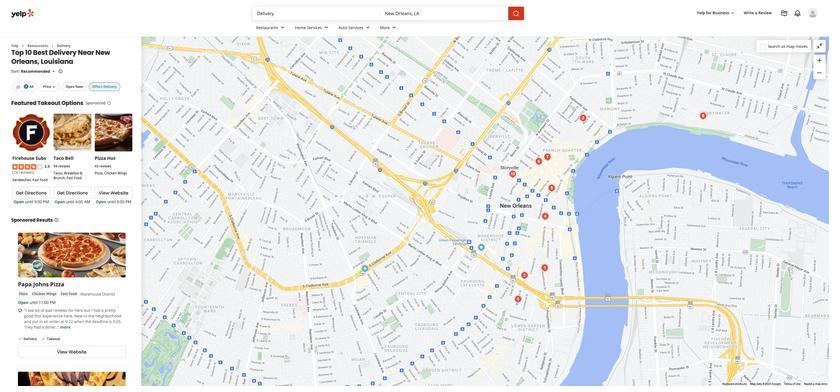 Task type: describe. For each thing, give the bounding box(es) containing it.
and
[[24, 319, 31, 325]]

near
[[78, 48, 94, 57]]

9:00 for directions
[[34, 199, 42, 205]]

open for firehouse subs
[[14, 199, 24, 205]]

food down "3.9"
[[40, 178, 48, 183]]

94
[[54, 164, 57, 169]]

cochon butcher image
[[539, 263, 550, 274]]

at
[[61, 319, 64, 325]]

open up the "i
[[18, 300, 28, 306]]

reviews)
[[19, 170, 34, 175]]

wings inside the pizza hut 43 reviews pizza, chicken wings
[[118, 171, 127, 176]]

yelp for yelp for business
[[697, 10, 705, 16]]

get directions for firehouse subs
[[16, 190, 47, 196]]

use
[[796, 383, 801, 386]]

district
[[102, 292, 115, 297]]

recommended button
[[21, 69, 56, 74]]

chicken inside the pizza hut 43 reviews pizza, chicken wings
[[104, 171, 117, 176]]

ruby slipper cafe image
[[546, 183, 557, 194]]

open until 11:00 pm
[[18, 300, 56, 306]]

1 vertical spatial of
[[793, 383, 795, 386]]

they
[[24, 325, 33, 330]]

data
[[756, 383, 762, 386]]

until for taco bell
[[66, 199, 74, 205]]

open now button
[[62, 83, 87, 91]]

terms of use link
[[784, 383, 801, 386]]

3.9 (18 reviews)
[[12, 164, 50, 175]]

keyboard shortcuts
[[723, 383, 747, 386]]

open for pizza hut
[[96, 199, 106, 205]]

pretty
[[105, 308, 116, 314]]

"i see lot of bad reviews for here but i had a pretty good first experience here. new to the neighborhood and put in an order at 9:22 when the deadline is 9:25. they had it done…"
[[24, 308, 122, 330]]

error
[[822, 383, 827, 386]]

9:22
[[65, 319, 73, 325]]

shortcuts
[[735, 383, 747, 386]]

43
[[95, 164, 99, 169]]

taco bell 94 reviews tacos, breakfast & brunch, fast food
[[54, 155, 82, 180]]

best
[[33, 48, 48, 57]]

results
[[36, 217, 53, 224]]

services for auto services
[[348, 25, 363, 30]]

0 vertical spatial view website
[[99, 190, 128, 196]]

1 horizontal spatial pizza
[[50, 281, 64, 289]]

yelp for yelp link
[[11, 43, 18, 48]]

is
[[109, 319, 112, 325]]

see
[[28, 308, 34, 314]]

pizza link
[[18, 292, 29, 297]]

for inside yelp for business button
[[706, 10, 712, 16]]

terms of use
[[784, 383, 801, 386]]

google image
[[143, 379, 161, 387]]

1 vertical spatial 16 info v2 image
[[107, 101, 111, 105]]

orleans,
[[11, 57, 39, 66]]

get directions for taco bell
[[57, 190, 88, 196]]

sort:
[[11, 69, 20, 74]]

(18
[[12, 170, 18, 175]]

map
[[750, 383, 756, 386]]

of inside "i see lot of bad reviews for here but i had a pretty good first experience here. new to the neighborhood and put in an order at 9:22 when the deadline is 9:25. they had it done…"
[[41, 308, 44, 314]]

9:00 for website
[[117, 199, 124, 205]]

chicken inside button
[[32, 292, 45, 297]]

done…"
[[45, 325, 59, 330]]

16 chevron right v2 image for restaurants
[[21, 44, 25, 48]]

fast food link
[[60, 292, 78, 297]]

1
[[25, 85, 27, 89]]

more
[[60, 325, 71, 330]]

write
[[744, 10, 754, 16]]

recommended
[[21, 69, 50, 74]]

taco
[[54, 155, 64, 161]]

16 chevron right v2 image for delivery
[[50, 44, 55, 48]]

in
[[39, 319, 43, 325]]

vieux carre pizza image
[[542, 152, 553, 163]]

cajun dragon image
[[533, 156, 544, 167]]

get for taco bell
[[57, 190, 65, 196]]

write a review
[[744, 10, 772, 16]]

4:00
[[75, 199, 83, 205]]

warehouse
[[80, 292, 101, 297]]

16 speech v2 image
[[18, 309, 22, 313]]

bell
[[65, 155, 73, 161]]

offers delivery button
[[89, 83, 120, 91]]

map for moves
[[787, 44, 795, 49]]

keyboard shortcuts button
[[723, 383, 747, 387]]

am
[[84, 199, 90, 205]]

keyboard
[[723, 383, 734, 386]]

wings inside button
[[46, 292, 56, 297]]

1 vertical spatial view website link
[[18, 346, 126, 359]]

1 vertical spatial restaurants
[[27, 43, 48, 48]]

new inside "i see lot of bad reviews for here but i had a pretty good first experience here. new to the neighborhood and put in an order at 9:22 when the deadline is 9:25. they had it done…"
[[74, 314, 83, 319]]

1 horizontal spatial restaurants link
[[252, 20, 290, 36]]

map data ©2023 google
[[750, 383, 781, 386]]

11:00
[[39, 300, 49, 306]]

auto
[[339, 25, 347, 30]]

an
[[44, 319, 48, 325]]

get directions link for firehouse subs
[[12, 187, 50, 199]]

top 10 best delivery near new orleans, louisiana
[[11, 48, 110, 66]]

none field find
[[257, 10, 376, 17]]

until for firehouse subs
[[25, 199, 33, 205]]

for inside "i see lot of bad reviews for here but i had a pretty good first experience here. new to the neighborhood and put in an order at 9:22 when the deadline is 9:25. they had it done…"
[[68, 308, 74, 314]]

new inside top 10 best delivery near new orleans, louisiana
[[95, 48, 110, 57]]

fast inside button
[[61, 292, 68, 297]]

fast food button
[[60, 292, 78, 297]]

"i
[[24, 308, 27, 314]]

as
[[781, 44, 786, 49]]

firehouse
[[12, 155, 34, 161]]

report a map error link
[[804, 383, 827, 386]]

now
[[75, 85, 83, 89]]

get directions link for taco bell
[[54, 187, 91, 199]]

yelp for business
[[697, 10, 729, 16]]

here.
[[64, 314, 73, 319]]

moves
[[796, 44, 808, 49]]

Find text field
[[257, 10, 376, 17]]

24 chevron down v2 image for home services
[[323, 24, 330, 31]]

reviews inside "i see lot of bad reviews for here but i had a pretty good first experience here. new to the neighborhood and put in an order at 9:22 when the deadline is 9:25. they had it done…"
[[53, 308, 67, 314]]

fast food
[[61, 292, 77, 297]]

16 chevron down v2 image
[[52, 85, 56, 89]]

16 checkmark v2 image for delivery
[[18, 337, 22, 342]]

sponsored results
[[11, 217, 53, 224]]

more
[[380, 25, 390, 30]]

24 chevron down v2 image
[[279, 24, 286, 31]]

to
[[84, 314, 87, 319]]

1 horizontal spatial had
[[93, 308, 100, 314]]

&
[[80, 171, 82, 176]]

0 vertical spatial view website link
[[95, 187, 132, 199]]

3.9
[[44, 164, 50, 169]]

none field near
[[385, 10, 504, 17]]

directions for firehouse subs
[[25, 190, 47, 196]]

google
[[772, 383, 781, 386]]

notifications image
[[794, 10, 801, 17]]

pm for directions
[[43, 199, 49, 205]]

get for firehouse subs
[[16, 190, 24, 196]]

0 vertical spatial the
[[88, 314, 94, 319]]

16 info v2 image
[[54, 218, 58, 223]]

deadline
[[92, 319, 108, 325]]

open for taco bell
[[55, 199, 65, 205]]

chicken wings button
[[31, 292, 57, 297]]

warehouse district
[[80, 292, 115, 297]]

sandwiches,
[[12, 178, 32, 183]]

collapse map image
[[816, 43, 823, 49]]

0 horizontal spatial view
[[57, 349, 68, 356]]

offers
[[92, 85, 103, 89]]

first
[[34, 314, 42, 319]]

until up the see
[[29, 300, 38, 306]]

0 horizontal spatial restaurants link
[[27, 43, 48, 48]]

1 all
[[25, 85, 34, 89]]



Task type: locate. For each thing, give the bounding box(es) containing it.
view website down "pizza,"
[[99, 190, 128, 196]]

group
[[813, 55, 826, 79]]

directions
[[25, 190, 47, 196], [66, 190, 88, 196]]

0 horizontal spatial 16 chevron right v2 image
[[21, 44, 25, 48]]

options
[[61, 99, 83, 107]]

2 get from the left
[[57, 190, 65, 196]]

put
[[32, 319, 38, 325]]

brunch,
[[54, 176, 66, 180]]

view down more link
[[57, 349, 68, 356]]

0 horizontal spatial get directions link
[[12, 187, 50, 199]]

food
[[74, 176, 82, 180], [40, 178, 48, 183], [69, 292, 77, 297]]

3 24 chevron down v2 image from the left
[[391, 24, 398, 31]]

get up open until 4:00 am
[[57, 190, 65, 196]]

the down to
[[85, 319, 91, 325]]

pizza up fast food
[[50, 281, 64, 289]]

takeout down done…"
[[47, 337, 60, 342]]

sponsored left results
[[11, 217, 35, 224]]

takeout down price popup button in the top of the page
[[37, 99, 60, 107]]

1 horizontal spatial none field
[[385, 10, 504, 17]]

16 info v2 image
[[58, 69, 63, 74], [107, 101, 111, 105]]

view
[[99, 190, 109, 196], [57, 349, 68, 356]]

0 vertical spatial map
[[787, 44, 795, 49]]

a inside "i see lot of bad reviews for here but i had a pretty good first experience here. new to the neighborhood and put in an order at 9:22 when the deadline is 9:25. they had it done…"
[[101, 308, 104, 314]]

services right the auto
[[348, 25, 363, 30]]

1 vertical spatial view
[[57, 349, 68, 356]]

louisiana
[[41, 57, 73, 66]]

open
[[66, 85, 75, 89], [14, 199, 24, 205], [55, 199, 65, 205], [96, 199, 106, 205], [18, 300, 28, 306]]

wings right "pizza,"
[[118, 171, 127, 176]]

0 horizontal spatial sponsored
[[11, 217, 35, 224]]

0 vertical spatial website
[[110, 190, 128, 196]]

2 services from the left
[[348, 25, 363, 30]]

0 horizontal spatial 24 chevron down v2 image
[[323, 24, 330, 31]]

24 chevron down v2 image for auto services
[[364, 24, 371, 31]]

bad
[[45, 308, 52, 314]]

0 horizontal spatial get
[[16, 190, 24, 196]]

zoom out image
[[816, 70, 823, 76]]

reviews inside taco bell 94 reviews tacos, breakfast & brunch, fast food
[[58, 164, 70, 169]]

chicken wings link
[[31, 292, 57, 297]]

0 vertical spatial pizza
[[95, 155, 106, 161]]

1 vertical spatial website
[[69, 349, 87, 356]]

pizza hut 43 reviews pizza, chicken wings
[[95, 155, 127, 176]]

review
[[759, 10, 772, 16]]

0 horizontal spatial website
[[69, 349, 87, 356]]

16 chevron down v2 image for recommended
[[51, 69, 56, 74]]

2 horizontal spatial pizza
[[95, 155, 106, 161]]

the down i
[[88, 314, 94, 319]]

pm for website
[[125, 199, 131, 205]]

fat boy pantry image
[[512, 294, 524, 305]]

yelp left the business
[[697, 10, 705, 16]]

more link
[[376, 20, 402, 36]]

projects image
[[781, 10, 788, 17]]

0 horizontal spatial 16 chevron down v2 image
[[51, 69, 56, 74]]

maria w. image
[[808, 8, 818, 18]]

open until 9:00 pm for website
[[96, 199, 131, 205]]

1 vertical spatial had
[[34, 325, 41, 330]]

16 chevron down v2 image for yelp for business
[[730, 11, 735, 15]]

get
[[16, 190, 24, 196], [57, 190, 65, 196]]

1 horizontal spatial get directions
[[57, 190, 88, 196]]

reviews
[[58, 164, 70, 169], [99, 164, 111, 169], [53, 308, 67, 314]]

1 get directions from the left
[[16, 190, 47, 196]]

1 vertical spatial new
[[74, 314, 83, 319]]

2 horizontal spatial a
[[813, 383, 815, 386]]

pizza for pizza
[[19, 292, 28, 297]]

wings up 11:00 at the bottom left of the page
[[46, 292, 56, 297]]

delivery up louisiana
[[57, 43, 71, 48]]

10
[[25, 48, 32, 57]]

chicken wings
[[32, 292, 56, 297]]

delivery inside top 10 best delivery near new orleans, louisiana
[[49, 48, 77, 57]]

a
[[755, 10, 758, 16], [101, 308, 104, 314], [813, 383, 815, 386]]

0 horizontal spatial pizza
[[19, 292, 28, 297]]

0 horizontal spatial get directions
[[16, 190, 47, 196]]

food inside fast food button
[[69, 292, 77, 297]]

johns
[[33, 281, 49, 289]]

get directions
[[16, 190, 47, 196], [57, 190, 88, 196]]

chicken up open until 11:00 pm
[[32, 292, 45, 297]]

16 chevron right v2 image right yelp link
[[21, 44, 25, 48]]

zoom in image
[[816, 57, 823, 64]]

yelp left the 10
[[11, 43, 18, 48]]

0 vertical spatial new
[[95, 48, 110, 57]]

0 horizontal spatial 16 info v2 image
[[58, 69, 63, 74]]

0 horizontal spatial for
[[68, 308, 74, 314]]

view website link down "pizza,"
[[95, 187, 132, 199]]

0 vertical spatial restaurants link
[[252, 20, 290, 36]]

1 vertical spatial pizza
[[50, 281, 64, 289]]

but
[[84, 308, 90, 314]]

1 open until 9:00 pm from the left
[[14, 199, 49, 205]]

1 vertical spatial view website
[[57, 349, 87, 356]]

2 9:00 from the left
[[117, 199, 124, 205]]

2 directions from the left
[[66, 190, 88, 196]]

papa johns pizza image
[[476, 242, 487, 253]]

more link
[[60, 325, 71, 330]]

pizza hut link
[[95, 155, 115, 161]]

a inside "element"
[[755, 10, 758, 16]]

0 vertical spatial wings
[[118, 171, 127, 176]]

1 horizontal spatial restaurants
[[256, 25, 278, 30]]

pizza inside button
[[19, 292, 28, 297]]

pizza up 43
[[95, 155, 106, 161]]

had
[[93, 308, 100, 314], [34, 325, 41, 330]]

2 16 chevron right v2 image from the left
[[50, 44, 55, 48]]

fast
[[67, 176, 73, 180], [33, 178, 39, 183], [61, 292, 68, 297]]

new
[[95, 48, 110, 57], [74, 314, 83, 319]]

sandwiches, fast food
[[12, 178, 48, 183]]

0 vertical spatial 16 chevron down v2 image
[[730, 11, 735, 15]]

0 vertical spatial of
[[41, 308, 44, 314]]

2 horizontal spatial pm
[[125, 199, 131, 205]]

pizza down the papa
[[19, 292, 28, 297]]

1 horizontal spatial new
[[95, 48, 110, 57]]

had right i
[[93, 308, 100, 314]]

business categories element
[[252, 20, 818, 36]]

fast right chicken wings
[[61, 292, 68, 297]]

2 vertical spatial pizza
[[19, 292, 28, 297]]

1 vertical spatial restaurants link
[[27, 43, 48, 48]]

open down sandwiches,
[[14, 199, 24, 205]]

1 horizontal spatial yelp
[[697, 10, 705, 16]]

breakfast
[[64, 171, 79, 176]]

home services link
[[290, 20, 334, 36]]

of left use on the bottom right
[[793, 383, 795, 386]]

restaurants inside business categories 'element'
[[256, 25, 278, 30]]

map for error
[[815, 383, 821, 386]]

until
[[25, 199, 33, 205], [66, 199, 74, 205], [107, 199, 116, 205], [29, 300, 38, 306]]

1 vertical spatial wings
[[46, 292, 56, 297]]

pizza inside the pizza hut 43 reviews pizza, chicken wings
[[95, 155, 106, 161]]

auto services
[[339, 25, 363, 30]]

16 chevron down v2 image right the business
[[730, 11, 735, 15]]

a for report
[[813, 383, 815, 386]]

1 horizontal spatial of
[[793, 383, 795, 386]]

mother's restaurant image
[[540, 211, 551, 222]]

get directions down sandwiches, fast food
[[16, 190, 47, 196]]

new down the here
[[74, 314, 83, 319]]

3.9 star rating image
[[12, 164, 43, 170]]

1 horizontal spatial 16 chevron right v2 image
[[50, 44, 55, 48]]

featured takeout options
[[11, 99, 83, 107]]

filters group
[[11, 83, 121, 91]]

papa johns pizza
[[18, 281, 64, 289]]

1 horizontal spatial sponsored
[[85, 100, 106, 106]]

until left "4:00"
[[66, 199, 74, 205]]

open left now
[[66, 85, 75, 89]]

1 vertical spatial 16 chevron down v2 image
[[51, 69, 56, 74]]

2 horizontal spatial 24 chevron down v2 image
[[391, 24, 398, 31]]

new right near
[[95, 48, 110, 57]]

1 16 checkmark v2 image from the left
[[18, 337, 22, 342]]

0 vertical spatial yelp
[[697, 10, 705, 16]]

yelp inside button
[[697, 10, 705, 16]]

16 checkmark v2 image
[[18, 337, 22, 342], [41, 337, 46, 342]]

24 chevron down v2 image left the auto
[[323, 24, 330, 31]]

16 checkmark v2 image for takeout
[[41, 337, 46, 342]]

1 horizontal spatial 16 info v2 image
[[107, 101, 111, 105]]

16 chevron right v2 image left delivery link
[[50, 44, 55, 48]]

1 vertical spatial sponsored
[[11, 217, 35, 224]]

taco bell image
[[359, 264, 371, 275]]

2 open until 9:00 pm from the left
[[96, 199, 131, 205]]

for left the business
[[706, 10, 712, 16]]

open until 9:00 pm for directions
[[14, 199, 49, 205]]

view down "pizza,"
[[99, 190, 109, 196]]

user actions element
[[692, 7, 826, 42]]

©2023
[[763, 383, 771, 386]]

0 vertical spatial sponsored
[[85, 100, 106, 106]]

get directions link down brunch,
[[54, 187, 91, 199]]

1 get directions link from the left
[[12, 187, 50, 199]]

1 horizontal spatial get directions link
[[54, 187, 91, 199]]

1 vertical spatial map
[[815, 383, 821, 386]]

2 get directions from the left
[[57, 190, 88, 196]]

sponsored down offers
[[85, 100, 106, 106]]

1 horizontal spatial website
[[110, 190, 128, 196]]

a right write
[[755, 10, 758, 16]]

reviews for view
[[99, 164, 111, 169]]

cleo's image
[[507, 169, 518, 180]]

1 horizontal spatial view
[[99, 190, 109, 196]]

16 info v2 image down louisiana
[[58, 69, 63, 74]]

0 vertical spatial a
[[755, 10, 758, 16]]

website for topmost "view website" "link"
[[110, 190, 128, 196]]

16 chevron down v2 image
[[730, 11, 735, 15], [51, 69, 56, 74]]

delivery right the best
[[49, 48, 77, 57]]

get directions link down sandwiches, fast food
[[12, 187, 50, 199]]

delivery down they
[[24, 337, 37, 342]]

2 get directions link from the left
[[54, 187, 91, 199]]

0 horizontal spatial a
[[101, 308, 104, 314]]

services right home
[[307, 25, 322, 30]]

restaurants up the orleans,
[[27, 43, 48, 48]]

1 vertical spatial yelp
[[11, 43, 18, 48]]

view website
[[99, 190, 128, 196], [57, 349, 87, 356]]

report a map error
[[804, 383, 827, 386]]

16 info v2 image down offers delivery button
[[107, 101, 111, 105]]

the
[[88, 314, 94, 319], [85, 319, 91, 325]]

open until 4:00 am
[[55, 199, 90, 205]]

pizza
[[95, 155, 106, 161], [50, 281, 64, 289], [19, 292, 28, 297]]

16 chevron down v2 image inside recommended dropdown button
[[51, 69, 56, 74]]

website for "view website" "link" to the bottom
[[69, 349, 87, 356]]

until right the am
[[107, 199, 116, 205]]

yelp link
[[11, 43, 18, 48]]

services for home services
[[307, 25, 322, 30]]

None field
[[257, 10, 376, 17], [385, 10, 504, 17]]

16 chevron down v2 image inside yelp for business button
[[730, 11, 735, 15]]

all
[[29, 85, 34, 89]]

1 vertical spatial the
[[85, 319, 91, 325]]

1 horizontal spatial chicken
[[104, 171, 117, 176]]

food inside taco bell 94 reviews tacos, breakfast & brunch, fast food
[[74, 176, 82, 180]]

16 chevron down v2 image down louisiana
[[51, 69, 56, 74]]

1 horizontal spatial a
[[755, 10, 758, 16]]

map region
[[122, 33, 829, 387]]

1 vertical spatial for
[[68, 308, 74, 314]]

reviews for get
[[58, 164, 70, 169]]

0 horizontal spatial 16 checkmark v2 image
[[18, 337, 22, 342]]

auto services link
[[334, 20, 376, 36]]

get down sandwiches,
[[16, 190, 24, 196]]

here
[[75, 308, 83, 314]]

a for write
[[755, 10, 758, 16]]

of right lot
[[41, 308, 44, 314]]

2 16 checkmark v2 image from the left
[[41, 337, 46, 342]]

1 vertical spatial a
[[101, 308, 104, 314]]

map left error on the bottom of page
[[815, 383, 821, 386]]

search image
[[513, 10, 519, 17]]

0 horizontal spatial open until 9:00 pm
[[14, 199, 49, 205]]

1 9:00 from the left
[[34, 199, 42, 205]]

1 services from the left
[[307, 25, 322, 30]]

1 24 chevron down v2 image from the left
[[323, 24, 330, 31]]

write a review link
[[742, 8, 774, 18]]

open up 16 info v2 image
[[55, 199, 65, 205]]

Near text field
[[385, 10, 504, 17]]

taco bell link
[[54, 155, 73, 161]]

0 vertical spatial takeout
[[37, 99, 60, 107]]

0 horizontal spatial pm
[[43, 199, 49, 205]]

open right the am
[[96, 199, 106, 205]]

1 horizontal spatial 16 checkmark v2 image
[[41, 337, 46, 342]]

1 horizontal spatial directions
[[66, 190, 88, 196]]

reviews down pizza hut link
[[99, 164, 111, 169]]

0 horizontal spatial services
[[307, 25, 322, 30]]

reviews down taco bell link at the top
[[58, 164, 70, 169]]

1 horizontal spatial open until 9:00 pm
[[96, 199, 131, 205]]

food right brunch,
[[74, 176, 82, 180]]

a left pretty
[[101, 308, 104, 314]]

0 vertical spatial view
[[99, 190, 109, 196]]

0 horizontal spatial none field
[[257, 10, 376, 17]]

0 horizontal spatial wings
[[46, 292, 56, 297]]

fast inside taco bell 94 reviews tacos, breakfast & brunch, fast food
[[67, 176, 73, 180]]

0 horizontal spatial restaurants
[[27, 43, 48, 48]]

chicken right "pizza,"
[[104, 171, 117, 176]]

1 horizontal spatial map
[[815, 383, 821, 386]]

fast down 3.9 (18 reviews)
[[33, 178, 39, 183]]

when
[[74, 319, 84, 325]]

until up sponsored results
[[25, 199, 33, 205]]

report
[[804, 383, 812, 386]]

24 chevron down v2 image for more
[[391, 24, 398, 31]]

had left it
[[34, 325, 41, 330]]

neighborhood
[[95, 314, 121, 319]]

24 chevron down v2 image inside home services link
[[323, 24, 330, 31]]

16 chevron right v2 image
[[21, 44, 25, 48], [50, 44, 55, 48]]

0 horizontal spatial view website
[[57, 349, 87, 356]]

0 horizontal spatial of
[[41, 308, 44, 314]]

0 horizontal spatial 9:00
[[34, 199, 42, 205]]

price
[[43, 85, 51, 89]]

sponsored
[[85, 100, 106, 106], [11, 217, 35, 224]]

2 none field from the left
[[385, 10, 504, 17]]

pizza for pizza hut 43 reviews pizza, chicken wings
[[95, 155, 106, 161]]

verti marte image
[[578, 113, 589, 124]]

firehouse subs link
[[12, 155, 46, 161]]

get directions up open until 4:00 am
[[57, 190, 88, 196]]

1 horizontal spatial get
[[57, 190, 65, 196]]

fast right brunch,
[[67, 176, 73, 180]]

a right report
[[813, 383, 815, 386]]

experience
[[43, 314, 63, 319]]

directions up "4:00"
[[66, 190, 88, 196]]

delivery inside button
[[103, 85, 117, 89]]

0 vertical spatial for
[[706, 10, 712, 16]]

restaurants left 24 chevron down v2 icon
[[256, 25, 278, 30]]

0 horizontal spatial had
[[34, 325, 41, 330]]

good
[[24, 314, 33, 319]]

sponsored for sponsored results
[[11, 217, 35, 224]]

1 none field from the left
[[257, 10, 376, 17]]

1 get from the left
[[16, 190, 24, 196]]

0 vertical spatial chicken
[[104, 171, 117, 176]]

home
[[295, 25, 306, 30]]

24 chevron down v2 image inside auto services link
[[364, 24, 371, 31]]

24 chevron down v2 image
[[323, 24, 330, 31], [364, 24, 371, 31], [391, 24, 398, 31]]

1 directions from the left
[[25, 190, 47, 196]]

24 chevron down v2 image right auto services
[[364, 24, 371, 31]]

wings
[[118, 171, 127, 176], [46, 292, 56, 297]]

1 horizontal spatial view website
[[99, 190, 128, 196]]

0 vertical spatial restaurants
[[256, 25, 278, 30]]

map right as
[[787, 44, 795, 49]]

reviews up experience
[[53, 308, 67, 314]]

2 24 chevron down v2 image from the left
[[364, 24, 371, 31]]

directions down sandwiches, fast food
[[25, 190, 47, 196]]

get directions link
[[12, 187, 50, 199], [54, 187, 91, 199]]

1 vertical spatial takeout
[[47, 337, 60, 342]]

business
[[713, 10, 729, 16]]

papa johns pizza link
[[18, 281, 64, 289]]

services
[[307, 25, 322, 30], [348, 25, 363, 30]]

1 horizontal spatial 16 chevron down v2 image
[[730, 11, 735, 15]]

price button
[[39, 83, 60, 91]]

until for pizza hut
[[107, 199, 116, 205]]

delivery link
[[57, 43, 71, 48]]

1 horizontal spatial 24 chevron down v2 image
[[364, 24, 371, 31]]

0 vertical spatial 16 info v2 image
[[58, 69, 63, 74]]

0 horizontal spatial chicken
[[32, 292, 45, 297]]

None search field
[[253, 7, 525, 20]]

open inside button
[[66, 85, 75, 89]]

reviews inside the pizza hut 43 reviews pizza, chicken wings
[[99, 164, 111, 169]]

sponsored for sponsored
[[85, 100, 106, 106]]

24 chevron down v2 image inside more link
[[391, 24, 398, 31]]

chicken
[[104, 171, 117, 176], [32, 292, 45, 297]]

view website down more
[[57, 349, 87, 356]]

subs
[[36, 155, 46, 161]]

1 16 chevron right v2 image from the left
[[21, 44, 25, 48]]

food up the here
[[69, 292, 77, 297]]

magazine pizza image
[[519, 270, 530, 282]]

open until 9:00 pm up sponsored results
[[14, 199, 49, 205]]

search as map moves
[[768, 44, 808, 49]]

1 horizontal spatial pm
[[50, 300, 56, 306]]

9:00
[[34, 199, 42, 205], [117, 199, 124, 205]]

directions for taco bell
[[66, 190, 88, 196]]

delivery right offers
[[103, 85, 117, 89]]

0 horizontal spatial directions
[[25, 190, 47, 196]]

24 chevron down v2 image right 'more'
[[391, 24, 398, 31]]

1 horizontal spatial for
[[706, 10, 712, 16]]

pizza delicious image
[[698, 110, 709, 122]]

1 horizontal spatial wings
[[118, 171, 127, 176]]

i
[[91, 308, 92, 314]]

open until 9:00 pm right the am
[[96, 199, 131, 205]]

0 horizontal spatial map
[[787, 44, 795, 49]]

view website link down more
[[18, 346, 126, 359]]

for up here.
[[68, 308, 74, 314]]

16 filter v2 image
[[16, 85, 20, 89]]



Task type: vqa. For each thing, say whether or not it's contained in the screenshot.
until 9:00 PM
no



